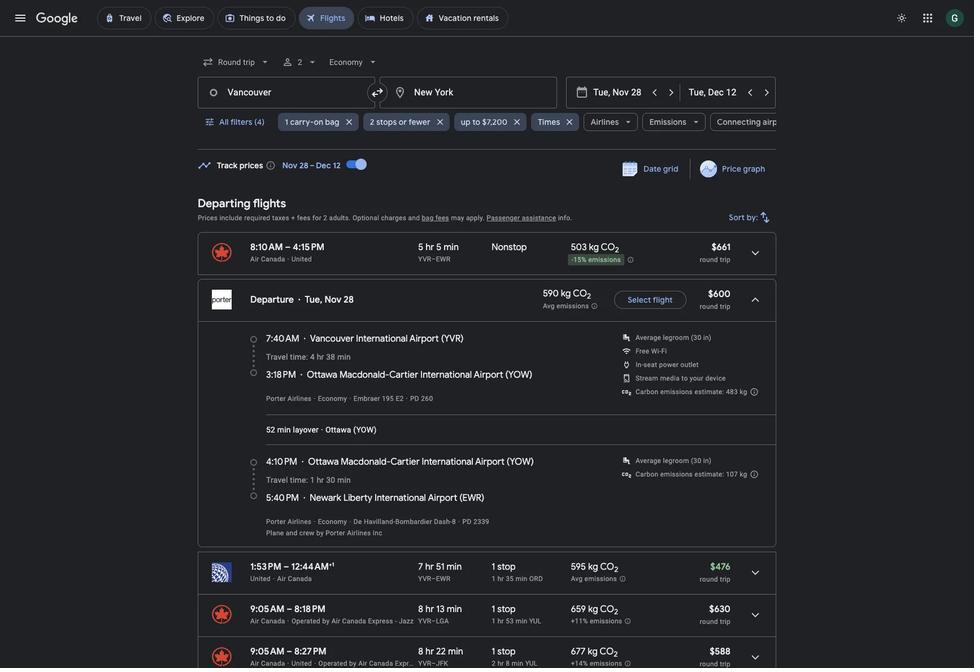 Task type: vqa. For each thing, say whether or not it's contained in the screenshot.
'animated' Button at top left
no



Task type: describe. For each thing, give the bounding box(es) containing it.
bombardier
[[396, 519, 432, 526]]

+14%
[[571, 661, 589, 669]]

590 kg co 2
[[543, 289, 592, 302]]

$630 round trip
[[700, 605, 731, 627]]

times button
[[532, 109, 580, 136]]

0 vertical spatial and
[[409, 214, 420, 222]]

677 kg co 2
[[571, 647, 618, 660]]

2 stops or fewer button
[[363, 109, 450, 136]]

emissions down '677 kg co 2'
[[590, 661, 623, 669]]

air canada down the 1:53 pm – 12:44 am + 1
[[277, 576, 312, 584]]

charges
[[381, 214, 407, 222]]

round for $630
[[700, 619, 719, 627]]

Return text field
[[689, 77, 741, 108]]

departing flights main content
[[198, 151, 777, 669]]

main menu image
[[14, 11, 27, 25]]

price graph button
[[693, 159, 775, 179]]

1 vertical spatial yow
[[357, 426, 374, 435]]

kg for 590
[[561, 289, 571, 300]]

53
[[506, 618, 514, 626]]

yvr for 7 hr 51 min yvr – ewr
[[419, 576, 432, 584]]

1 inside popup button
[[285, 117, 289, 127]]

– left 4:15 pm "text box"
[[285, 242, 291, 253]]

8 inside the 8 hr 13 min yvr – lga
[[419, 605, 424, 616]]

min inside "1 stop 2 hr 8 min yul"
[[512, 661, 524, 668]]

15%
[[574, 256, 587, 264]]

leaves vancouver international airport at 8:10 am on tuesday, november 28 and arrives at newark liberty international airport at 4:15 pm on tuesday, november 28. element
[[251, 242, 325, 253]]

– inside the 8 hr 13 min yvr – lga
[[432, 618, 436, 626]]

leaves vancouver international airport at 1:53 pm on tuesday, november 28 and arrives at newark liberty international airport at 12:44 am on wednesday, november 29. element
[[251, 562, 335, 573]]

liberty
[[344, 493, 373, 504]]

1 horizontal spatial -
[[422, 661, 424, 668]]

avg emissions for 595
[[571, 576, 618, 584]]

5:40 pm
[[266, 493, 299, 504]]

7
[[419, 562, 423, 573]]

travel time: 1 hr 30 min
[[266, 476, 351, 485]]

30
[[326, 476, 336, 485]]

nonstop flight. element
[[492, 242, 527, 255]]

none search field containing all filters (4)
[[198, 49, 813, 150]]

$661
[[712, 242, 731, 253]]

may
[[451, 214, 465, 222]]

2 stops or fewer
[[370, 117, 431, 127]]

$476 round trip
[[700, 562, 731, 584]]

vancouver
[[310, 334, 354, 345]]

1 fees from the left
[[297, 214, 311, 222]]

12
[[333, 161, 341, 171]]

kg for 595
[[589, 562, 599, 573]]

hr inside 1 stop 1 hr 53 min yul
[[498, 618, 504, 626]]

1 stop flight. element for 8 hr 22 min
[[492, 647, 516, 660]]

1 vertical spatial united
[[251, 576, 271, 584]]

1 vertical spatial express
[[395, 661, 420, 668]]

nonstop
[[492, 242, 527, 253]]

503
[[571, 242, 587, 253]]

carbon for carbon emissions estimate: 107 kg
[[636, 471, 659, 479]]

pd 260
[[411, 395, 433, 403]]

Arrival time: 4:15 PM. text field
[[293, 242, 325, 253]]

on
[[314, 117, 324, 127]]

0 vertical spatial by
[[317, 530, 324, 538]]

$588
[[710, 647, 731, 658]]

– left 8:18 pm
[[287, 605, 292, 616]]

emissions down '659 kg co 2'
[[590, 618, 623, 626]]

carbon for carbon emissions estimate: 483 kg
[[636, 389, 659, 396]]

ewr for 7 hr 51 min
[[436, 576, 451, 584]]

kg for 677
[[588, 647, 598, 658]]

up to $7,200 button
[[455, 109, 527, 136]]

stop for 7 hr 51 min
[[498, 562, 516, 573]]

fewer
[[409, 117, 431, 127]]

 image for 9:05 am
[[288, 661, 290, 668]]

outlet
[[681, 361, 699, 369]]

4
[[310, 353, 315, 362]]

passenger
[[487, 214, 520, 222]]

emissions down 590 kg co 2
[[557, 302, 590, 310]]

2 inside popup button
[[370, 117, 375, 127]]

yvr for 5 hr 5 min yvr – ewr
[[419, 256, 432, 264]]

1 vertical spatial operated by air canada express - jazz
[[319, 661, 441, 668]]

3:18 pm
[[266, 370, 296, 381]]

porter airlines for 3:18 pm
[[266, 395, 312, 403]]

yul for 659
[[530, 618, 542, 626]]

min right 30
[[338, 476, 351, 485]]

havilland-
[[364, 519, 396, 526]]

 image for 8:10 am
[[288, 256, 290, 264]]

1 vertical spatial ewr
[[463, 493, 482, 504]]

28
[[344, 295, 354, 306]]

1 vertical spatial jazz
[[426, 661, 441, 668]]

trip for $476
[[721, 576, 731, 584]]

passenger assistance button
[[487, 214, 557, 222]]

trip for $630
[[721, 619, 731, 627]]

min right 52
[[278, 426, 291, 435]]

2 inside 503 kg co 2
[[616, 246, 620, 255]]

prices
[[198, 214, 218, 222]]

air canada for 8:27 pm
[[251, 661, 285, 668]]

38
[[326, 353, 336, 362]]

economy for ottawa
[[318, 395, 347, 403]]

Arrival time: 8:18 PM. text field
[[295, 605, 326, 616]]

+ inside the 1:53 pm – 12:44 am + 1
[[329, 562, 332, 569]]

air canada for 4:15 pm
[[251, 256, 285, 264]]

22
[[437, 647, 446, 658]]

departure time: 9:05 am. text field for 9:05 am – 8:27 pm
[[251, 647, 285, 658]]

layover (1 of 1) is a 1 hr 35 min layover at o'hare international airport in chicago. element
[[492, 575, 566, 584]]

12:44 am
[[292, 562, 329, 573]]

loading results progress bar
[[0, 36, 975, 38]]

1 in) from the top
[[704, 334, 712, 342]]

7:40 am
[[266, 334, 300, 345]]

7 hr 51 min yvr – ewr
[[419, 562, 462, 584]]

483
[[727, 389, 739, 396]]

lga
[[436, 618, 449, 626]]

adults.
[[329, 214, 351, 222]]

659 kg co 2
[[571, 605, 619, 618]]

hr inside 8 hr 22 min yvr – jfk
[[426, 647, 434, 658]]

price
[[723, 164, 742, 174]]

fi
[[662, 348, 668, 356]]

1 vertical spatial operated
[[319, 661, 348, 668]]

for
[[313, 214, 322, 222]]

2 inside popup button
[[298, 58, 303, 67]]

1 stop flight. element for 7 hr 51 min
[[492, 562, 516, 575]]

1 vertical spatial -
[[395, 618, 397, 626]]

macdonald- for 4:10 pm
[[341, 457, 391, 468]]

carbon emissions estimate: 483 kilograms element
[[636, 389, 748, 396]]

– left 8:27 pm
[[287, 647, 292, 658]]

emissions left 107 on the bottom of the page
[[661, 471, 693, 479]]

select flight
[[628, 295, 673, 305]]

prices include required taxes + fees for 2 adults. optional charges and bag fees may apply. passenger assistance
[[198, 214, 557, 222]]

2 legroom from the top
[[664, 457, 690, 465]]

pd for international
[[411, 395, 420, 403]]

total duration 5 hr 5 min. element
[[419, 242, 492, 255]]

united for 8:10 am
[[292, 256, 312, 264]]

wi-
[[652, 348, 662, 356]]

2 fees from the left
[[436, 214, 449, 222]]

cartier for 4:10 pm
[[391, 457, 420, 468]]

8 hr 22 min yvr – jfk
[[419, 647, 464, 668]]

carbon emissions estimate: 107 kilograms element
[[636, 471, 748, 479]]

layover (1 of 1) is a 1 hr 53 min layover at montréal-pierre elliott trudeau international airport in montreal. element
[[492, 618, 566, 627]]

0 vertical spatial operated
[[292, 618, 321, 626]]

flight details. leaves vancouver international airport at 8:10 am on tuesday, november 28 and arrives at newark liberty international airport at 4:15 pm on tuesday, november 28. image
[[743, 240, 770, 267]]

co for 659
[[601, 605, 615, 616]]

588 US dollars text field
[[710, 647, 731, 658]]

2 average from the top
[[636, 457, 662, 465]]

yow for 3:18 pm
[[509, 370, 530, 381]]

Arrival time: 12:44 AM on  Wednesday, November 29. text field
[[292, 562, 335, 573]]

min right 38
[[338, 353, 351, 362]]

min inside 5 hr 5 min yvr – ewr
[[444, 242, 459, 253]]

yvr for vancouver international airport ( yvr )
[[444, 334, 461, 345]]

taxes
[[272, 214, 290, 222]]

date grid button
[[615, 159, 688, 179]]

layover (1 of 1) is a 2 hr 8 min layover at montréal-pierre elliott trudeau international airport in montreal. element
[[492, 660, 566, 669]]

2 vertical spatial porter
[[326, 530, 346, 538]]

1 vertical spatial ottawa
[[326, 426, 352, 435]]

kg right 107 on the bottom of the page
[[740, 471, 748, 479]]

leaves vancouver international airport at 9:05 am on tuesday, november 28 and arrives at laguardia airport at 8:18 pm on tuesday, november 28. element
[[251, 605, 326, 616]]

1 left 35
[[492, 576, 496, 584]]

optional
[[353, 214, 380, 222]]

embraer
[[354, 395, 380, 403]]

track
[[217, 161, 238, 171]]

airlines button
[[584, 109, 639, 136]]

carbon emissions estimate: 483 kg
[[636, 389, 748, 396]]

hr right 4
[[317, 353, 324, 362]]

min inside 1 stop 1 hr 53 min yul
[[516, 618, 528, 626]]

departure time: 9:05 am. text field for 9:05 am – 8:18 pm
[[251, 605, 285, 616]]

hr inside the 8 hr 13 min yvr – lga
[[426, 605, 434, 616]]

bag inside departing flights main content
[[422, 214, 434, 222]]

porter airlines for 5:40 pm
[[266, 519, 312, 526]]

graph
[[744, 164, 766, 174]]

2 vertical spatial by
[[349, 661, 357, 668]]

$630
[[710, 605, 731, 616]]

Arrival time: 8:27 PM. text field
[[295, 647, 327, 658]]

+11%
[[571, 618, 589, 626]]

sort by:
[[730, 213, 759, 223]]

round for $661
[[700, 256, 719, 264]]

all
[[219, 117, 229, 127]]

e2
[[396, 395, 404, 403]]

ottawa macdonald-cartier international airport ( yow ) for 3:18 pm
[[307, 370, 533, 381]]

0 vertical spatial -
[[572, 256, 574, 264]]

1 stop 1 hr 35 min ord
[[492, 562, 544, 584]]

co for 595
[[601, 562, 615, 573]]

2 button
[[278, 49, 323, 76]]

2 inside '659 kg co 2'
[[615, 608, 619, 618]]

2 inside 590 kg co 2
[[588, 292, 592, 302]]

600 US dollars text field
[[709, 289, 731, 300]]

$600
[[709, 289, 731, 300]]

Departure time: 4:10 PM. text field
[[266, 457, 298, 468]]

stream media to your device
[[636, 375, 726, 383]]

0 horizontal spatial +
[[291, 214, 295, 222]]

8:10 am
[[251, 242, 283, 253]]

ord
[[530, 576, 544, 584]]

device
[[706, 375, 726, 383]]

departing
[[198, 197, 251, 211]]

1 inside the 1:53 pm – 12:44 am + 1
[[332, 562, 335, 569]]

kg right "483"
[[740, 389, 748, 396]]

carry-
[[290, 117, 314, 127]]

departing flights
[[198, 197, 286, 211]]

2 inside "1 stop 2 hr 8 min yul"
[[492, 661, 496, 668]]

min inside 7 hr 51 min yvr – ewr
[[447, 562, 462, 573]]

8 hr 13 min yvr – lga
[[419, 605, 462, 626]]

2339
[[474, 519, 490, 526]]

travel for 7:40 am
[[266, 353, 288, 362]]

air canada for 8:18 pm
[[251, 618, 285, 626]]

co for 590
[[573, 289, 588, 300]]

co for 677
[[600, 647, 614, 658]]

$476
[[711, 562, 731, 573]]

learn more about tracked prices image
[[266, 161, 276, 171]]

– inside 7 hr 51 min yvr – ewr
[[432, 576, 436, 584]]

bag inside 1 carry-on bag popup button
[[325, 117, 340, 127]]



Task type: locate. For each thing, give the bounding box(es) containing it.
min inside the 8 hr 13 min yvr – lga
[[447, 605, 462, 616]]

porter for 5:40 pm
[[266, 519, 286, 526]]

1 1 stop flight. element from the top
[[492, 562, 516, 575]]

0 horizontal spatial to
[[473, 117, 481, 127]]

estimate: left 107 on the bottom of the page
[[695, 471, 725, 479]]

1 vertical spatial ottawa macdonald-cartier international airport ( yow )
[[308, 457, 534, 468]]

total duration 7 hr 51 min. element
[[419, 562, 492, 575]]

1 vertical spatial travel
[[266, 476, 288, 485]]

0 vertical spatial 1 stop flight. element
[[492, 562, 516, 575]]

avg for 595
[[571, 576, 583, 584]]

1 vertical spatial avg
[[571, 576, 583, 584]]

1 carry-on bag
[[285, 117, 340, 127]]

+14% emissions
[[571, 661, 623, 669]]

0 vertical spatial united
[[292, 256, 312, 264]]

avg emissions down 590 kg co 2
[[543, 302, 590, 310]]

connecting airports button
[[711, 109, 813, 136]]

2 time: from the top
[[290, 476, 308, 485]]

united down 'arrival time: 8:27 pm.' text box
[[292, 661, 312, 668]]

 image down leaves vancouver international airport at 9:05 am on tuesday, november 28 and arrives at john f. kennedy international airport at 8:27 pm on tuesday, november 28. element
[[288, 661, 290, 668]]

1 horizontal spatial bag
[[422, 214, 434, 222]]

1 stop flight. element for 8 hr 13 min
[[492, 605, 516, 618]]

1 stop flight. element up 35
[[492, 562, 516, 575]]

ewr inside 7 hr 51 min yvr – ewr
[[436, 576, 451, 584]]

dash-
[[434, 519, 452, 526]]

0 vertical spatial (30
[[692, 334, 702, 342]]

emissions down 595 kg co 2
[[585, 576, 618, 584]]

airports
[[763, 117, 794, 127]]

2 departure time: 9:05 am. text field from the top
[[251, 647, 285, 658]]

avg emissions for 590
[[543, 302, 590, 310]]

3 trip from the top
[[721, 576, 731, 584]]

0 vertical spatial bag
[[325, 117, 340, 127]]

average legroom (30 in) up carbon emissions estimate: 107 kilograms element at right bottom
[[636, 457, 712, 465]]

layover
[[293, 426, 319, 435]]

2 inside '677 kg co 2'
[[614, 650, 618, 660]]

airlines down departure text box
[[591, 117, 619, 127]]

2 average legroom (30 in) from the top
[[636, 457, 712, 465]]

1 departure time: 9:05 am. text field from the top
[[251, 605, 285, 616]]

1 horizontal spatial avg
[[571, 576, 583, 584]]

find the best price region
[[198, 151, 777, 188]]

in-seat power outlet
[[636, 361, 699, 369]]

(30 up outlet
[[692, 334, 702, 342]]

2 vertical spatial ewr
[[436, 576, 451, 584]]

trip inside the $661 round trip
[[721, 256, 731, 264]]

ottawa macdonald-cartier international airport ( yow ) up newark liberty international airport ( ewr )
[[308, 457, 534, 468]]

round for $476
[[700, 576, 719, 584]]

0 vertical spatial macdonald-
[[340, 370, 390, 381]]

0 horizontal spatial fees
[[297, 214, 311, 222]]

2 1 stop flight. element from the top
[[492, 605, 516, 618]]

in) up carbon emissions estimate: 107 kg
[[704, 457, 712, 465]]

by:
[[748, 213, 759, 223]]

8 left 13
[[419, 605, 424, 616]]

trip down $661
[[721, 256, 731, 264]]

0 vertical spatial pd
[[411, 395, 420, 403]]

and left crew
[[286, 530, 298, 538]]

hr down layover (1 of 1) is a 1 hr 53 min layover at montréal-pierre elliott trudeau international airport in montreal. element
[[498, 661, 504, 668]]

trip down $600 text field
[[721, 303, 731, 311]]

4:10 pm
[[266, 457, 298, 468]]

ewr inside 5 hr 5 min yvr – ewr
[[436, 256, 451, 264]]

operated down 8:18 pm
[[292, 618, 321, 626]]

ottawa macdonald-cartier international airport ( yow ) for 4:10 pm
[[308, 457, 534, 468]]

porter up plane
[[266, 519, 286, 526]]

average
[[636, 334, 662, 342], [636, 457, 662, 465]]

1 economy from the top
[[318, 395, 347, 403]]

0 vertical spatial ewr
[[436, 256, 451, 264]]

round inside the $661 round trip
[[700, 256, 719, 264]]

date grid
[[644, 164, 679, 174]]

porter airlines up plane
[[266, 519, 312, 526]]

pd left 260
[[411, 395, 420, 403]]

0 vertical spatial travel
[[266, 353, 288, 362]]

times
[[538, 117, 561, 127]]

macdonald- down the ottawa ( yow )
[[341, 457, 391, 468]]

None field
[[198, 52, 276, 72], [325, 52, 383, 72], [198, 52, 276, 72], [325, 52, 383, 72]]

kg for 503
[[589, 242, 599, 253]]

0 vertical spatial carbon
[[636, 389, 659, 396]]

0 vertical spatial average legroom (30 in)
[[636, 334, 712, 342]]

- left jfk
[[422, 661, 424, 668]]

(4)
[[255, 117, 265, 127]]

8 left pd 2339
[[452, 519, 456, 526]]

yvr
[[419, 256, 432, 264], [444, 334, 461, 345], [419, 576, 432, 584], [419, 618, 432, 626], [419, 661, 432, 668]]

travel time: 4 hr 38 min
[[266, 353, 351, 362]]

1 carbon from the top
[[636, 389, 659, 396]]

ottawa ( yow )
[[326, 426, 377, 435]]

time: up arrival time: 5:40 pm. text field
[[290, 476, 308, 485]]

in)
[[704, 334, 712, 342], [704, 457, 712, 465]]

9:05 am – 8:18 pm
[[251, 605, 326, 616]]

1 vertical spatial 9:05 am
[[251, 647, 285, 658]]

yvr for 8 hr 13 min yvr – lga
[[419, 618, 432, 626]]

estimate: for 483
[[695, 389, 725, 396]]

Departure text field
[[594, 77, 646, 108]]

pd
[[411, 395, 420, 403], [463, 519, 472, 526]]

trip for $661
[[721, 256, 731, 264]]

659
[[571, 605, 586, 616]]

include
[[220, 214, 243, 222]]

flight details. leaves vancouver international airport at 9:05 am on tuesday, november 28 and arrives at john f. kennedy international airport at 8:27 pm on tuesday, november 28. image
[[743, 645, 770, 669]]

1 estimate: from the top
[[695, 389, 725, 396]]

+ down the plane and crew by porter airlines inc
[[329, 562, 332, 569]]

52
[[266, 426, 275, 435]]

trip inside $600 round trip
[[721, 303, 731, 311]]

5
[[419, 242, 424, 253], [437, 242, 442, 253]]

stop inside 1 stop 1 hr 35 min ord
[[498, 562, 516, 573]]

0 vertical spatial yul
[[530, 618, 542, 626]]

trip for $600
[[721, 303, 731, 311]]

to inside departing flights main content
[[682, 375, 689, 383]]

total duration 8 hr 13 min. element
[[419, 605, 492, 618]]

ottawa down 38
[[307, 370, 338, 381]]

1 right 12:44 am
[[332, 562, 335, 569]]

co up -15% emissions
[[601, 242, 616, 253]]

0 vertical spatial +
[[291, 214, 295, 222]]

661 US dollars text field
[[712, 242, 731, 253]]

2 trip from the top
[[721, 303, 731, 311]]

– down total duration 8 hr 13 min. element
[[432, 618, 436, 626]]

1 left 53
[[492, 618, 496, 626]]

1 vertical spatial to
[[682, 375, 689, 383]]

1 average from the top
[[636, 334, 662, 342]]

canada
[[261, 256, 285, 264], [288, 576, 312, 584], [261, 618, 285, 626], [342, 618, 367, 626], [261, 661, 285, 668], [369, 661, 393, 668]]

0 horizontal spatial express
[[368, 618, 393, 626]]

united down 1:53 pm
[[251, 576, 271, 584]]

co inside '659 kg co 2'
[[601, 605, 615, 616]]

2 horizontal spatial -
[[572, 256, 574, 264]]

travel for 4:10 pm
[[266, 476, 288, 485]]

kg inside 595 kg co 2
[[589, 562, 599, 573]]

stop up 53
[[498, 605, 516, 616]]

2 vertical spatial -
[[422, 661, 424, 668]]

ottawa for 3:18 pm
[[307, 370, 338, 381]]

airlines up crew
[[288, 519, 312, 526]]

1 left carry-
[[285, 117, 289, 127]]

3 1 stop flight. element from the top
[[492, 647, 516, 660]]

1 up layover (1 of 1) is a 2 hr 8 min layover at montréal-pierre elliott trudeau international airport in montreal. element
[[492, 647, 496, 658]]

0 horizontal spatial jazz
[[399, 618, 414, 626]]

8 inside 8 hr 22 min yvr – jfk
[[419, 647, 424, 658]]

1 horizontal spatial jazz
[[426, 661, 441, 668]]

2 economy from the top
[[318, 519, 347, 526]]

8 left the 22
[[419, 647, 424, 658]]

0 vertical spatial estimate:
[[695, 389, 725, 396]]

legroom
[[664, 334, 690, 342], [664, 457, 690, 465]]

yvr inside 7 hr 51 min yvr – ewr
[[419, 576, 432, 584]]

yvr inside 8 hr 22 min yvr – jfk
[[419, 661, 432, 668]]

None search field
[[198, 49, 813, 150]]

None text field
[[198, 77, 375, 109], [380, 77, 558, 109], [198, 77, 375, 109], [380, 77, 558, 109]]

avg for 590
[[543, 302, 555, 310]]

9:05 am for 9:05 am – 8:27 pm
[[251, 647, 285, 658]]

– down 51
[[432, 576, 436, 584]]

min down 53
[[512, 661, 524, 668]]

min down may
[[444, 242, 459, 253]]

plane
[[266, 530, 284, 538]]

or
[[399, 117, 407, 127]]

8:18 pm
[[295, 605, 326, 616]]

1 stop flight. element
[[492, 562, 516, 575], [492, 605, 516, 618], [492, 647, 516, 660]]

co inside 595 kg co 2
[[601, 562, 615, 573]]

stop
[[498, 562, 516, 573], [498, 605, 516, 616], [498, 647, 516, 658]]

1 vertical spatial departure time: 9:05 am. text field
[[251, 647, 285, 658]]

kg right 595
[[589, 562, 599, 573]]

1 vertical spatial nov
[[325, 295, 342, 306]]

change appearance image
[[889, 5, 916, 32]]

1 horizontal spatial express
[[395, 661, 420, 668]]

1 stop flight. element up 53
[[492, 605, 516, 618]]

macdonald-
[[340, 370, 390, 381], [341, 457, 391, 468]]

macdonald- up embraer
[[340, 370, 390, 381]]

bag fees button
[[422, 214, 449, 222]]

airport
[[410, 334, 439, 345], [474, 370, 504, 381], [476, 457, 505, 468], [428, 493, 458, 504]]

tue, nov 28
[[305, 295, 354, 306]]

1 up layover (1 of 1) is a 1 hr 53 min layover at montréal-pierre elliott trudeau international airport in montreal. element
[[492, 605, 496, 616]]

bag
[[325, 117, 340, 127], [422, 214, 434, 222]]

departure time: 9:05 am. text field left 'arrival time: 8:27 pm.' text box
[[251, 647, 285, 658]]

cartier for 3:18 pm
[[390, 370, 419, 381]]

avg down 590
[[543, 302, 555, 310]]

economy for newark
[[318, 519, 347, 526]]

1 stop from the top
[[498, 562, 516, 573]]

round inside $630 round trip
[[700, 619, 719, 627]]

9:05 am left 'arrival time: 8:27 pm.' text box
[[251, 647, 285, 658]]

52 min layover
[[266, 426, 319, 435]]

2 inside 595 kg co 2
[[615, 566, 619, 575]]

0 vertical spatial operated by air canada express - jazz
[[292, 618, 414, 626]]

1 vertical spatial porter airlines
[[266, 519, 312, 526]]

express
[[368, 618, 393, 626], [395, 661, 420, 668]]

hr
[[426, 242, 435, 253], [317, 353, 324, 362], [317, 476, 324, 485], [426, 562, 434, 573], [498, 576, 504, 584], [426, 605, 434, 616], [498, 618, 504, 626], [426, 647, 434, 658], [498, 661, 504, 668]]

13
[[437, 605, 445, 616]]

min right 53
[[516, 618, 528, 626]]

kg
[[589, 242, 599, 253], [561, 289, 571, 300], [740, 389, 748, 396], [740, 471, 748, 479], [589, 562, 599, 573], [589, 605, 599, 616], [588, 647, 598, 658]]

1 vertical spatial avg emissions
[[571, 576, 618, 584]]

1 5 from the left
[[419, 242, 424, 253]]

up
[[461, 117, 471, 127]]

nov right learn more about tracked prices image
[[283, 161, 298, 171]]

min inside 1 stop 1 hr 35 min ord
[[516, 576, 528, 584]]

1 vertical spatial average
[[636, 457, 662, 465]]

2 stop from the top
[[498, 605, 516, 616]]

– inside 5 hr 5 min yvr – ewr
[[432, 256, 436, 264]]

pd left 2339
[[463, 519, 472, 526]]

2 5 from the left
[[437, 242, 442, 253]]

pd for airport
[[463, 519, 472, 526]]

1 9:05 am from the top
[[251, 605, 285, 616]]

2 in) from the top
[[704, 457, 712, 465]]

0 horizontal spatial pd
[[411, 395, 420, 403]]

to inside popup button
[[473, 117, 481, 127]]

– inside 8 hr 22 min yvr – jfk
[[432, 661, 436, 668]]

2 (30 from the top
[[692, 457, 702, 465]]

yvr inside 5 hr 5 min yvr – ewr
[[419, 256, 432, 264]]

prices
[[240, 161, 263, 171]]

8 inside "1 stop 2 hr 8 min yul"
[[506, 661, 510, 668]]

kg right 590
[[561, 289, 571, 300]]

1 horizontal spatial 5
[[437, 242, 442, 253]]

1 round from the top
[[700, 256, 719, 264]]

630 US dollars text field
[[710, 605, 731, 616]]

nov inside find the best price "region"
[[283, 161, 298, 171]]

air canada down 8:10 am
[[251, 256, 285, 264]]

carbon emissions estimate: 107 kg
[[636, 471, 748, 479]]

0 vertical spatial economy
[[318, 395, 347, 403]]

total duration 8 hr 22 min. element
[[419, 647, 492, 660]]

free wi-fi
[[636, 348, 668, 356]]

emissions down stream media to your device
[[661, 389, 693, 396]]

3 stop from the top
[[498, 647, 516, 658]]

1 vertical spatial by
[[323, 618, 330, 626]]

0 horizontal spatial avg
[[543, 302, 555, 310]]

time: for 7:40 am
[[290, 353, 308, 362]]

1:53 pm – 12:44 am + 1
[[251, 562, 335, 573]]

4 round from the top
[[700, 619, 719, 627]]

stop for 8 hr 22 min
[[498, 647, 516, 658]]

emissions
[[589, 256, 621, 264], [557, 302, 590, 310], [661, 389, 693, 396], [661, 471, 693, 479], [585, 576, 618, 584], [590, 618, 623, 626], [590, 661, 623, 669]]

hr left 30
[[317, 476, 324, 485]]

yvr for 8 hr 22 min yvr – jfk
[[419, 661, 432, 668]]

kg up -15% emissions
[[589, 242, 599, 253]]

2 9:05 am from the top
[[251, 647, 285, 658]]

2 carbon from the top
[[636, 471, 659, 479]]

1 legroom from the top
[[664, 334, 690, 342]]

0 vertical spatial jazz
[[399, 618, 414, 626]]

1 vertical spatial bag
[[422, 214, 434, 222]]

0 vertical spatial legroom
[[664, 334, 690, 342]]

Arrival time: 3:18 PM. text field
[[266, 370, 296, 381]]

hr inside "1 stop 2 hr 8 min yul"
[[498, 661, 504, 668]]

stop up 35
[[498, 562, 516, 573]]

min right 13
[[447, 605, 462, 616]]

jazz left the 8 hr 13 min yvr – lga
[[399, 618, 414, 626]]

0 horizontal spatial bag
[[325, 117, 340, 127]]

ottawa for 4:10 pm
[[308, 457, 339, 468]]

Arrival time: 5:40 PM. text field
[[266, 493, 299, 504]]

2 estimate: from the top
[[695, 471, 725, 479]]

1 vertical spatial stop
[[498, 605, 516, 616]]

time: left 4
[[290, 353, 308, 362]]

kg inside 503 kg co 2
[[589, 242, 599, 253]]

0 vertical spatial express
[[368, 618, 393, 626]]

476 US dollars text field
[[711, 562, 731, 573]]

Departure time: 1:53 PM. text field
[[251, 562, 282, 573]]

stop inside "1 stop 2 hr 8 min yul"
[[498, 647, 516, 658]]

round down $661
[[700, 256, 719, 264]]

1 vertical spatial legroom
[[664, 457, 690, 465]]

min right the 22
[[448, 647, 464, 658]]

yul inside 1 stop 1 hr 53 min yul
[[530, 618, 542, 626]]

Departure time: 8:10 AM. text field
[[251, 242, 283, 253]]

yow for 4:10 pm
[[510, 457, 531, 468]]

hr inside 7 hr 51 min yvr – ewr
[[426, 562, 434, 573]]

1 horizontal spatial pd
[[463, 519, 472, 526]]

airlines down the de
[[347, 530, 371, 538]]

1 time: from the top
[[290, 353, 308, 362]]

round for $600
[[700, 303, 719, 311]]

2 porter airlines from the top
[[266, 519, 312, 526]]

0 vertical spatial in)
[[704, 334, 712, 342]]

vancouver international airport ( yvr )
[[310, 334, 464, 345]]

porter airlines down 3:18 pm 'text field' at the bottom of page
[[266, 395, 312, 403]]

co for 503
[[601, 242, 616, 253]]

1 vertical spatial yul
[[526, 661, 538, 668]]

2 vertical spatial 1 stop flight. element
[[492, 647, 516, 660]]

1 vertical spatial (30
[[692, 457, 702, 465]]

1 trip from the top
[[721, 256, 731, 264]]

and right charges at the top
[[409, 214, 420, 222]]

 image down 8:10 am – 4:15 pm on the top
[[288, 256, 290, 264]]

1 average legroom (30 in) from the top
[[636, 334, 712, 342]]

1 vertical spatial 1 stop flight. element
[[492, 605, 516, 618]]

round inside $600 round trip
[[700, 303, 719, 311]]

ewr for 5 hr 5 min
[[436, 256, 451, 264]]

required
[[244, 214, 271, 222]]

9:05 am for 9:05 am – 8:18 pm
[[251, 605, 285, 616]]

kg for 659
[[589, 605, 599, 616]]

2 vertical spatial yow
[[510, 457, 531, 468]]

1 horizontal spatial nov
[[325, 295, 342, 306]]

0 vertical spatial  image
[[288, 256, 290, 264]]

0 vertical spatial avg
[[543, 302, 555, 310]]

2  image from the top
[[288, 661, 290, 668]]

0 vertical spatial cartier
[[390, 370, 419, 381]]

co inside '677 kg co 2'
[[600, 647, 614, 658]]

operated down 8:27 pm
[[319, 661, 348, 668]]

united
[[292, 256, 312, 264], [251, 576, 271, 584], [292, 661, 312, 668]]

– down total duration 5 hr 5 min. element
[[432, 256, 436, 264]]

1 travel from the top
[[266, 353, 288, 362]]

Departure time: 7:40 AM. text field
[[266, 334, 300, 345]]

1 left 30
[[310, 476, 315, 485]]

economy left embraer
[[318, 395, 347, 403]]

0 vertical spatial departure time: 9:05 am. text field
[[251, 605, 285, 616]]

0 horizontal spatial and
[[286, 530, 298, 538]]

1 vertical spatial average legroom (30 in)
[[636, 457, 712, 465]]

co inside 503 kg co 2
[[601, 242, 616, 253]]

8 down 53
[[506, 661, 510, 668]]

1 inside "1 stop 2 hr 8 min yul"
[[492, 647, 496, 658]]

1 vertical spatial in)
[[704, 457, 712, 465]]

0 vertical spatial 9:05 am
[[251, 605, 285, 616]]

leaves vancouver international airport at 9:05 am on tuesday, november 28 and arrives at john f. kennedy international airport at 8:27 pm on tuesday, november 28. element
[[251, 647, 327, 658]]

1 (30 from the top
[[692, 334, 702, 342]]

co right 590
[[573, 289, 588, 300]]

de
[[354, 519, 362, 526]]

porter
[[266, 395, 286, 403], [266, 519, 286, 526], [326, 530, 346, 538]]

air canada
[[251, 256, 285, 264], [277, 576, 312, 584], [251, 618, 285, 626], [251, 661, 285, 668]]

united down 4:15 pm "text box"
[[292, 256, 312, 264]]

1 up layover (1 of 1) is a 1 hr 35 min layover at o'hare international airport in chicago. element
[[492, 562, 496, 573]]

 image
[[288, 618, 290, 626]]

time: for 4:10 pm
[[290, 476, 308, 485]]

2 vertical spatial stop
[[498, 647, 516, 658]]

0 horizontal spatial 5
[[419, 242, 424, 253]]

2 travel from the top
[[266, 476, 288, 485]]

 image
[[288, 256, 290, 264], [288, 661, 290, 668]]

1 vertical spatial cartier
[[391, 457, 420, 468]]

date
[[644, 164, 662, 174]]

fees left for
[[297, 214, 311, 222]]

airlines inside popup button
[[591, 117, 619, 127]]

0 vertical spatial time:
[[290, 353, 308, 362]]

travel up 3:18 pm 'text field' at the bottom of page
[[266, 353, 288, 362]]

trip
[[721, 256, 731, 264], [721, 303, 731, 311], [721, 576, 731, 584], [721, 619, 731, 627]]

co up +11% emissions
[[601, 605, 615, 616]]

0 horizontal spatial nov
[[283, 161, 298, 171]]

1 vertical spatial estimate:
[[695, 471, 725, 479]]

stops
[[377, 117, 397, 127]]

hr inside 5 hr 5 min yvr – ewr
[[426, 242, 435, 253]]

emissions down 503 kg co 2
[[589, 256, 621, 264]]

track prices
[[217, 161, 263, 171]]

carbon
[[636, 389, 659, 396], [636, 471, 659, 479]]

yul for 677
[[526, 661, 538, 668]]

trip down $630 at the right bottom of page
[[721, 619, 731, 627]]

hr left 13
[[426, 605, 434, 616]]

2 round from the top
[[700, 303, 719, 311]]

travel down 4:10 pm on the bottom left of the page
[[266, 476, 288, 485]]

min inside 8 hr 22 min yvr – jfk
[[448, 647, 464, 658]]

0 vertical spatial ottawa
[[307, 370, 338, 381]]

1 vertical spatial pd
[[463, 519, 472, 526]]

air canada down leaves vancouver international airport at 9:05 am on tuesday, november 28 and arrives at laguardia airport at 8:18 pm on tuesday, november 28. element
[[251, 618, 285, 626]]

porter down 3:18 pm 'text field' at the bottom of page
[[266, 395, 286, 403]]

0 vertical spatial nov
[[283, 161, 298, 171]]

airlines down 3:18 pm 'text field' at the bottom of page
[[288, 395, 312, 403]]

1  image from the top
[[288, 256, 290, 264]]

swap origin and destination. image
[[371, 86, 385, 100]]

0 vertical spatial average
[[636, 334, 662, 342]]

1 vertical spatial time:
[[290, 476, 308, 485]]

4:15 pm
[[293, 242, 325, 253]]

connecting airports
[[718, 117, 794, 127]]

1 vertical spatial porter
[[266, 519, 286, 526]]

round inside "$476 round trip"
[[700, 576, 719, 584]]

0 vertical spatial avg emissions
[[543, 302, 590, 310]]

0 vertical spatial to
[[473, 117, 481, 127]]

departure
[[251, 295, 294, 306]]

9:05 am
[[251, 605, 285, 616], [251, 647, 285, 658]]

emissions button
[[643, 109, 706, 136]]

co up +14% emissions
[[600, 647, 614, 658]]

(30 up carbon emissions estimate: 107 kg
[[692, 457, 702, 465]]

- down 503
[[572, 256, 574, 264]]

$7,200
[[483, 117, 508, 127]]

co inside 590 kg co 2
[[573, 289, 588, 300]]

3 round from the top
[[700, 576, 719, 584]]

1:53 pm
[[251, 562, 282, 573]]

595 kg co 2
[[571, 562, 619, 575]]

flight details. leaves vancouver international airport at 1:53 pm on tuesday, november 28 and arrives at newark liberty international airport at 12:44 am on wednesday, november 29. image
[[743, 560, 770, 587]]

porter for 3:18 pm
[[266, 395, 286, 403]]

yul down layover (1 of 1) is a 1 hr 53 min layover at montréal-pierre elliott trudeau international airport in montreal. element
[[526, 661, 538, 668]]

trip inside $630 round trip
[[721, 619, 731, 627]]

–
[[285, 242, 291, 253], [432, 256, 436, 264], [284, 562, 289, 573], [432, 576, 436, 584], [287, 605, 292, 616], [432, 618, 436, 626], [287, 647, 292, 658], [432, 661, 436, 668]]

united for 9:05 am
[[292, 661, 312, 668]]

stop inside 1 stop 1 hr 53 min yul
[[498, 605, 516, 616]]

1 horizontal spatial +
[[329, 562, 332, 569]]

airlines
[[591, 117, 619, 127], [288, 395, 312, 403], [288, 519, 312, 526], [347, 530, 371, 538]]

newark
[[310, 493, 341, 504]]

hr inside 1 stop 1 hr 35 min ord
[[498, 576, 504, 584]]

ottawa right layover
[[326, 426, 352, 435]]

1 horizontal spatial to
[[682, 375, 689, 383]]

Departure time: 9:05 AM. text field
[[251, 605, 285, 616], [251, 647, 285, 658]]

1 vertical spatial and
[[286, 530, 298, 538]]

kg inside '659 kg co 2'
[[589, 605, 599, 616]]

kg inside 590 kg co 2
[[561, 289, 571, 300]]

macdonald- for 3:18 pm
[[340, 370, 390, 381]]

4 trip from the top
[[721, 619, 731, 627]]

average up free wi-fi
[[636, 334, 662, 342]]

inc
[[373, 530, 383, 538]]

0 horizontal spatial -
[[395, 618, 397, 626]]

– inside the 1:53 pm – 12:44 am + 1
[[284, 562, 289, 573]]

1 vertical spatial +
[[329, 562, 332, 569]]

flight details. leaves vancouver international airport at 9:05 am on tuesday, november 28 and arrives at laguardia airport at 8:18 pm on tuesday, november 28. image
[[743, 602, 770, 629]]

0 vertical spatial stop
[[498, 562, 516, 573]]

stop for 8 hr 13 min
[[498, 605, 516, 616]]

yvr inside the 8 hr 13 min yvr – lga
[[419, 618, 432, 626]]

(
[[441, 334, 444, 345], [506, 370, 509, 381], [354, 426, 357, 435], [507, 457, 510, 468], [460, 493, 463, 504]]

107
[[727, 471, 739, 479]]

8:27 pm
[[295, 647, 327, 658]]

1 porter airlines from the top
[[266, 395, 312, 403]]

air
[[251, 256, 259, 264], [277, 576, 286, 584], [251, 618, 259, 626], [332, 618, 341, 626], [251, 661, 259, 668], [359, 661, 368, 668]]

503 kg co 2
[[571, 242, 620, 255]]

kg inside '677 kg co 2'
[[588, 647, 598, 658]]

1 horizontal spatial and
[[409, 214, 420, 222]]

1 vertical spatial carbon
[[636, 471, 659, 479]]

connecting
[[718, 117, 762, 127]]

2 vertical spatial united
[[292, 661, 312, 668]]

0 vertical spatial porter
[[266, 395, 286, 403]]

co right 595
[[601, 562, 615, 573]]

yul inside "1 stop 2 hr 8 min yul"
[[526, 661, 538, 668]]

estimate: for 107
[[695, 471, 725, 479]]

0 vertical spatial ottawa macdonald-cartier international airport ( yow )
[[307, 370, 533, 381]]

trip inside "$476 round trip"
[[721, 576, 731, 584]]



